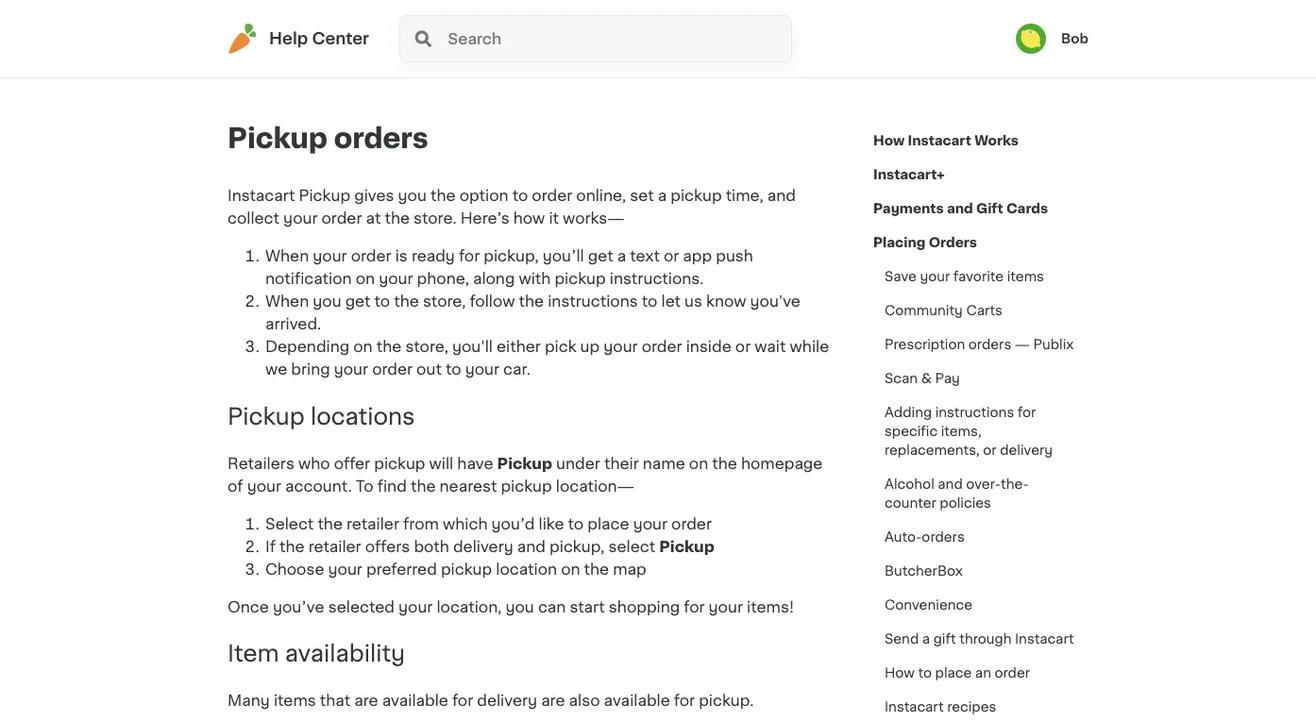 Task type: locate. For each thing, give the bounding box(es) containing it.
carts
[[967, 304, 1003, 317]]

store,
[[423, 294, 466, 309], [406, 339, 449, 354]]

and right time,
[[768, 188, 796, 203]]

1 vertical spatial delivery
[[453, 539, 514, 554]]

when up notification
[[265, 248, 309, 264]]

offers
[[365, 539, 410, 554]]

order down let
[[642, 339, 683, 354]]

order up it
[[532, 188, 573, 203]]

pickup up find
[[374, 456, 426, 471]]

1 vertical spatial get
[[345, 294, 371, 309]]

help center
[[269, 31, 369, 47]]

up
[[580, 339, 600, 354]]

from
[[403, 516, 439, 532]]

1 vertical spatial orders
[[969, 338, 1012, 351]]

1 horizontal spatial place
[[936, 667, 972, 680]]

orders up gives
[[334, 125, 429, 152]]

0 vertical spatial pickup,
[[484, 248, 539, 264]]

when your order is ready for pickup, you'll get a text or app push notification on your phone, along with pickup instructions. when you get to the store, follow the instructions to let us know you've arrived. depending on the store, you'll either pick up your order inside or wait while we bring your order out to your car.
[[265, 248, 830, 377]]

pickup up you'd
[[501, 479, 552, 494]]

pickup inside instacart pickup gives you the option to order online, set a pickup time, and collect your order at the store. here's how it works—
[[671, 188, 722, 203]]

item availability
[[228, 643, 405, 666]]

1 vertical spatial a
[[617, 248, 626, 264]]

your right up
[[604, 339, 638, 354]]

store, down phone, at the top of the page
[[423, 294, 466, 309]]

1 vertical spatial how
[[885, 667, 915, 680]]

0 horizontal spatial available
[[382, 694, 449, 709]]

your
[[283, 211, 318, 226], [313, 248, 347, 264], [920, 270, 950, 283], [379, 271, 413, 286], [604, 339, 638, 354], [334, 362, 368, 377], [465, 362, 500, 377], [247, 479, 281, 494], [633, 516, 668, 532], [328, 562, 363, 577], [399, 600, 433, 615], [709, 600, 743, 615]]

1 are from the left
[[354, 694, 378, 709]]

on right depending on the left of page
[[353, 339, 373, 354]]

order right an
[[995, 667, 1030, 680]]

can
[[538, 600, 566, 615]]

shopping
[[609, 600, 680, 615]]

you down notification
[[313, 294, 342, 309]]

you left can
[[506, 600, 534, 615]]

delivery down the which
[[453, 539, 514, 554]]

depending
[[265, 339, 350, 354]]

1 horizontal spatial you
[[398, 188, 427, 203]]

how for how to place an order
[[885, 667, 915, 680]]

0 horizontal spatial instructions
[[548, 294, 638, 309]]

pickup, up along
[[484, 248, 539, 264]]

name
[[643, 456, 685, 471]]

orders left —
[[969, 338, 1012, 351]]

pickup, inside select the retailer from which you'd like to place your order if the retailer offers both delivery and pickup, select pickup choose your preferred pickup location on the map
[[550, 539, 605, 554]]

instacart up 'collect' on the top of page
[[228, 188, 295, 203]]

alcohol
[[885, 478, 935, 491]]

instructions inside adding instructions for specific items, replacements, or delivery
[[936, 406, 1015, 419]]

1 horizontal spatial pickup,
[[550, 539, 605, 554]]

community carts
[[885, 304, 1003, 317]]

2 horizontal spatial or
[[983, 444, 997, 457]]

2 available from the left
[[604, 694, 670, 709]]

place up select at the left
[[588, 516, 630, 532]]

your down preferred
[[399, 600, 433, 615]]

are
[[354, 694, 378, 709], [541, 694, 565, 709]]

your right the save
[[920, 270, 950, 283]]

0 vertical spatial place
[[588, 516, 630, 532]]

pickup, down like
[[550, 539, 605, 554]]

on
[[356, 271, 375, 286], [353, 339, 373, 354], [689, 456, 709, 471], [561, 562, 580, 577]]

place left an
[[936, 667, 972, 680]]

placing orders
[[874, 236, 978, 249]]

you up store.
[[398, 188, 427, 203]]

0 vertical spatial you
[[398, 188, 427, 203]]

2 horizontal spatial a
[[923, 633, 930, 646]]

instructions up up
[[548, 294, 638, 309]]

and inside select the retailer from which you'd like to place your order if the retailer offers both delivery and pickup, select pickup choose your preferred pickup location on the map
[[517, 539, 546, 554]]

bob link
[[1016, 24, 1089, 54]]

orders
[[334, 125, 429, 152], [969, 338, 1012, 351], [922, 531, 965, 544]]

the down the will
[[411, 479, 436, 494]]

items
[[1007, 270, 1045, 283], [274, 694, 316, 709]]

on up start
[[561, 562, 580, 577]]

the down account.
[[318, 516, 343, 532]]

2 vertical spatial delivery
[[477, 694, 537, 709]]

pickup, inside when your order is ready for pickup, you'll get a text or app push notification on your phone, along with pickup instructions. when you get to the store, follow the instructions to let us know you've arrived. depending on the store, you'll either pick up your order inside or wait while we bring your order out to your car.
[[484, 248, 539, 264]]

delivery inside select the retailer from which you'd like to place your order if the retailer offers both delivery and pickup, select pickup choose your preferred pickup location on the map
[[453, 539, 514, 554]]

pickup inside select the retailer from which you'd like to place your order if the retailer offers both delivery and pickup, select pickup choose your preferred pickup location on the map
[[660, 539, 715, 554]]

both
[[414, 539, 449, 554]]

0 horizontal spatial pickup,
[[484, 248, 539, 264]]

on right notification
[[356, 271, 375, 286]]

your up notification
[[313, 248, 347, 264]]

2 vertical spatial a
[[923, 633, 930, 646]]

delivery up the-
[[1000, 444, 1053, 457]]

set
[[630, 188, 654, 203]]

works—
[[563, 211, 625, 226]]

or left app
[[664, 248, 679, 264]]

get right you'll
[[588, 248, 614, 264]]

which
[[443, 516, 488, 532]]

0 horizontal spatial a
[[617, 248, 626, 264]]

online,
[[576, 188, 626, 203]]

your up select at the left
[[633, 516, 668, 532]]

or
[[664, 248, 679, 264], [736, 339, 751, 354], [983, 444, 997, 457]]

1 available from the left
[[382, 694, 449, 709]]

1 vertical spatial or
[[736, 339, 751, 354]]

available right that
[[382, 694, 449, 709]]

0 horizontal spatial are
[[354, 694, 378, 709]]

2 vertical spatial or
[[983, 444, 997, 457]]

choose
[[265, 562, 324, 577]]

and left gift
[[947, 202, 973, 215]]

2 vertical spatial orders
[[922, 531, 965, 544]]

how down send
[[885, 667, 915, 680]]

are left also
[[541, 694, 565, 709]]

1 horizontal spatial available
[[604, 694, 670, 709]]

order left out
[[372, 362, 413, 377]]

know
[[707, 294, 747, 309]]

to inside instacart pickup gives you the option to order online, set a pickup time, and collect your order at the store. here's how it works—
[[513, 188, 528, 203]]

and
[[768, 188, 796, 203], [947, 202, 973, 215], [938, 478, 963, 491], [517, 539, 546, 554]]

instacart recipes link
[[874, 690, 1008, 723]]

1 horizontal spatial items
[[1007, 270, 1045, 283]]

with
[[519, 271, 551, 286]]

delivery left also
[[477, 694, 537, 709]]

1 vertical spatial pickup,
[[550, 539, 605, 554]]

0 vertical spatial when
[[265, 248, 309, 264]]

get down notification
[[345, 294, 371, 309]]

you've
[[750, 294, 801, 309]]

0 vertical spatial how
[[874, 134, 905, 147]]

homepage
[[741, 456, 823, 471]]

alcohol and over-the- counter policies link
[[874, 468, 1089, 520]]

pickup left gives
[[299, 188, 351, 203]]

how up instacart+ link
[[874, 134, 905, 147]]

over-
[[966, 478, 1001, 491]]

out
[[417, 362, 442, 377]]

0 horizontal spatial get
[[345, 294, 371, 309]]

publix
[[1034, 338, 1074, 351]]

a left gift
[[923, 633, 930, 646]]

orders
[[929, 236, 978, 249]]

1 horizontal spatial a
[[658, 188, 667, 203]]

instructions
[[548, 294, 638, 309], [936, 406, 1015, 419]]

is
[[395, 248, 408, 264]]

a left text at the top of page
[[617, 248, 626, 264]]

push
[[716, 248, 754, 264]]

gift
[[977, 202, 1004, 215]]

help center link
[[228, 24, 369, 54]]

notification
[[265, 271, 352, 286]]

0 vertical spatial get
[[588, 248, 614, 264]]

1 vertical spatial you
[[313, 294, 342, 309]]

1 horizontal spatial or
[[736, 339, 751, 354]]

0 vertical spatial instructions
[[548, 294, 638, 309]]

offer
[[334, 456, 370, 471]]

your down you'll
[[465, 362, 500, 377]]

and up location
[[517, 539, 546, 554]]

1 vertical spatial retailer
[[309, 539, 361, 554]]

pickup orders
[[228, 125, 429, 152]]

when up arrived.
[[265, 294, 309, 309]]

2 vertical spatial you
[[506, 600, 534, 615]]

how
[[874, 134, 905, 147], [885, 667, 915, 680]]

delivery inside adding instructions for specific items, replacements, or delivery
[[1000, 444, 1053, 457]]

1 vertical spatial instructions
[[936, 406, 1015, 419]]

and inside alcohol and over-the- counter policies
[[938, 478, 963, 491]]

retailer up offers
[[347, 516, 399, 532]]

2 when from the top
[[265, 294, 309, 309]]

find
[[378, 479, 407, 494]]

pickup right have
[[497, 456, 553, 471]]

under
[[556, 456, 601, 471]]

items right "favorite"
[[1007, 270, 1045, 283]]

pickup down you'll
[[555, 271, 606, 286]]

instacart inside instacart pickup gives you the option to order online, set a pickup time, and collect your order at the store. here's how it works—
[[228, 188, 295, 203]]

1 vertical spatial when
[[265, 294, 309, 309]]

a right set
[[658, 188, 667, 203]]

and inside instacart pickup gives you the option to order online, set a pickup time, and collect your order at the store. here's how it works—
[[768, 188, 796, 203]]

for inside adding instructions for specific items, replacements, or delivery
[[1018, 406, 1036, 419]]

pickup up 'location,'
[[441, 562, 492, 577]]

your down is
[[379, 271, 413, 286]]

0 horizontal spatial you
[[313, 294, 342, 309]]

save your favorite items
[[885, 270, 1045, 283]]

delivery
[[1000, 444, 1053, 457], [453, 539, 514, 554], [477, 694, 537, 709]]

your left items! on the right of page
[[709, 600, 743, 615]]

pickup up 'collect' on the top of page
[[228, 125, 328, 152]]

orders up the butcherbox
[[922, 531, 965, 544]]

0 vertical spatial a
[[658, 188, 667, 203]]

you
[[398, 188, 427, 203], [313, 294, 342, 309], [506, 600, 534, 615]]

option
[[460, 188, 509, 203]]

start
[[570, 600, 605, 615]]

available right also
[[604, 694, 670, 709]]

store, up out
[[406, 339, 449, 354]]

selected
[[328, 600, 395, 615]]

instacart up the instacart+
[[908, 134, 972, 147]]

0 vertical spatial items
[[1007, 270, 1045, 283]]

your down retailers
[[247, 479, 281, 494]]

on inside under their name on the homepage of your account. to find the nearest pickup location—
[[689, 456, 709, 471]]

1 horizontal spatial are
[[541, 694, 565, 709]]

place
[[588, 516, 630, 532], [936, 667, 972, 680]]

0 horizontal spatial place
[[588, 516, 630, 532]]

0 horizontal spatial orders
[[334, 125, 429, 152]]

retailers
[[228, 456, 295, 471]]

pickup right select at the left
[[660, 539, 715, 554]]

0 vertical spatial or
[[664, 248, 679, 264]]

0 vertical spatial orders
[[334, 125, 429, 152]]

or up over-
[[983, 444, 997, 457]]

0 vertical spatial delivery
[[1000, 444, 1053, 457]]

prescription orders — publix
[[885, 338, 1074, 351]]

location,
[[437, 600, 502, 615]]

orders for prescription
[[969, 338, 1012, 351]]

order down name
[[672, 516, 712, 532]]

pickup,
[[484, 248, 539, 264], [550, 539, 605, 554]]

1 vertical spatial store,
[[406, 339, 449, 354]]

the left "homepage" at bottom right
[[712, 456, 738, 471]]

items,
[[941, 425, 982, 438]]

pickup left time,
[[671, 188, 722, 203]]

save
[[885, 270, 917, 283]]

nearest
[[440, 479, 497, 494]]

or inside adding instructions for specific items, replacements, or delivery
[[983, 444, 997, 457]]

pickup inside select the retailer from which you'd like to place your order if the retailer offers both delivery and pickup, select pickup choose your preferred pickup location on the map
[[441, 562, 492, 577]]

2 horizontal spatial orders
[[969, 338, 1012, 351]]

on right name
[[689, 456, 709, 471]]

retailer up choose at the bottom
[[309, 539, 361, 554]]

app
[[683, 248, 712, 264]]

a inside instacart pickup gives you the option to order online, set a pickup time, and collect your order at the store. here's how it works—
[[658, 188, 667, 203]]

replacements,
[[885, 444, 980, 457]]

or left wait
[[736, 339, 751, 354]]

the
[[431, 188, 456, 203], [385, 211, 410, 226], [394, 294, 419, 309], [519, 294, 544, 309], [377, 339, 402, 354], [712, 456, 738, 471], [411, 479, 436, 494], [318, 516, 343, 532], [280, 539, 305, 554], [584, 562, 609, 577]]

auto-orders link
[[874, 520, 976, 554]]

and up policies
[[938, 478, 963, 491]]

favorite
[[954, 270, 1004, 283]]

0 horizontal spatial items
[[274, 694, 316, 709]]

0 horizontal spatial or
[[664, 248, 679, 264]]

instructions up items,
[[936, 406, 1015, 419]]

get
[[588, 248, 614, 264], [345, 294, 371, 309]]

1 horizontal spatial orders
[[922, 531, 965, 544]]

us
[[685, 294, 703, 309]]

on inside select the retailer from which you'd like to place your order if the retailer offers both delivery and pickup, select pickup choose your preferred pickup location on the map
[[561, 562, 580, 577]]

&
[[921, 372, 932, 385]]

your right 'collect' on the top of page
[[283, 211, 318, 226]]

1 horizontal spatial instructions
[[936, 406, 1015, 419]]

pickup
[[228, 125, 328, 152], [299, 188, 351, 203], [228, 405, 305, 428], [497, 456, 553, 471], [660, 539, 715, 554]]

availability
[[285, 643, 405, 666]]

are right that
[[354, 694, 378, 709]]

items left that
[[274, 694, 316, 709]]

orders for pickup
[[334, 125, 429, 152]]



Task type: vqa. For each thing, say whether or not it's contained in the screenshot.
75
no



Task type: describe. For each thing, give the bounding box(es) containing it.
while
[[790, 339, 830, 354]]

your inside instacart pickup gives you the option to order online, set a pickup time, and collect your order at the store. here's how it works—
[[283, 211, 318, 226]]

gift
[[934, 633, 956, 646]]

location
[[496, 562, 557, 577]]

a inside when your order is ready for pickup, you'll get a text or app push notification on your phone, along with pickup instructions. when you get to the store, follow the instructions to let us know you've arrived. depending on the store, you'll either pick up your order inside or wait while we bring your order out to your car.
[[617, 248, 626, 264]]

your right bring
[[334, 362, 368, 377]]

pickup inside instacart pickup gives you the option to order online, set a pickup time, and collect your order at the store. here's how it works—
[[299, 188, 351, 203]]

butcherbox link
[[874, 554, 974, 588]]

select the retailer from which you'd like to place your order if the retailer offers both delivery and pickup, select pickup choose your preferred pickup location on the map
[[265, 516, 715, 577]]

through
[[960, 633, 1012, 646]]

you'll
[[452, 339, 493, 354]]

instacart pickup gives you the option to order online, set a pickup time, and collect your order at the store. here's how it works—
[[228, 188, 796, 226]]

payments
[[874, 202, 944, 215]]

map
[[613, 562, 647, 577]]

the up store.
[[431, 188, 456, 203]]

to
[[356, 479, 374, 494]]

works
[[975, 134, 1019, 147]]

account.
[[285, 479, 352, 494]]

how for how instacart works
[[874, 134, 905, 147]]

the right 'at' on the left top of the page
[[385, 211, 410, 226]]

a inside send a gift through instacart link
[[923, 633, 930, 646]]

1 when from the top
[[265, 248, 309, 264]]

for inside when your order is ready for pickup, you'll get a text or app push notification on your phone, along with pickup instructions. when you get to the store, follow the instructions to let us know you've arrived. depending on the store, you'll either pick up your order inside or wait while we bring your order out to your car.
[[459, 248, 480, 264]]

placing orders link
[[874, 226, 978, 260]]

retailers who offer pickup will have pickup
[[228, 456, 553, 471]]

prescription
[[885, 338, 966, 351]]

order inside select the retailer from which you'd like to place your order if the retailer offers both delivery and pickup, select pickup choose your preferred pickup location on the map
[[672, 516, 712, 532]]

pay
[[935, 372, 960, 385]]

you inside instacart pickup gives you the option to order online, set a pickup time, and collect your order at the store. here's how it works—
[[398, 188, 427, 203]]

scan & pay
[[885, 372, 960, 385]]

auto-orders
[[885, 531, 965, 544]]

the left map
[[584, 562, 609, 577]]

items!
[[747, 600, 795, 615]]

the down with
[[519, 294, 544, 309]]

the-
[[1001, 478, 1029, 491]]

convenience
[[885, 599, 973, 612]]

their
[[604, 456, 639, 471]]

how instacart works
[[874, 134, 1019, 147]]

instacart image
[[228, 24, 258, 54]]

select
[[265, 516, 314, 532]]

alcohol and over-the- counter policies
[[885, 478, 1029, 510]]

user avatar image
[[1016, 24, 1046, 54]]

0 vertical spatial retailer
[[347, 516, 399, 532]]

adding instructions for specific items, replacements, or delivery link
[[874, 396, 1089, 468]]

preferred
[[366, 562, 437, 577]]

instacart recipes
[[885, 701, 997, 714]]

pickup inside when your order is ready for pickup, you'll get a text or app push notification on your phone, along with pickup instructions. when you get to the store, follow the instructions to let us know you've arrived. depending on the store, you'll either pick up your order inside or wait while we bring your order out to your car.
[[555, 271, 606, 286]]

locations
[[311, 405, 415, 428]]

that
[[320, 694, 351, 709]]

your up selected
[[328, 562, 363, 577]]

—
[[1015, 338, 1030, 351]]

the up the locations
[[377, 339, 402, 354]]

you'd
[[492, 516, 535, 532]]

arrived.
[[265, 316, 321, 332]]

save your favorite items link
[[874, 260, 1056, 294]]

scan
[[885, 372, 918, 385]]

phone,
[[417, 271, 469, 286]]

2 are from the left
[[541, 694, 565, 709]]

instructions.
[[610, 271, 704, 286]]

place inside select the retailer from which you'd like to place your order if the retailer offers both delivery and pickup, select pickup choose your preferred pickup location on the map
[[588, 516, 630, 532]]

instacart right through
[[1015, 633, 1074, 646]]

0 vertical spatial store,
[[423, 294, 466, 309]]

time,
[[726, 188, 764, 203]]

pickup up retailers
[[228, 405, 305, 428]]

if
[[265, 539, 276, 554]]

here's
[[461, 211, 510, 226]]

the right if
[[280, 539, 305, 554]]

car.
[[504, 362, 531, 377]]

follow
[[470, 294, 515, 309]]

orders for auto-
[[922, 531, 965, 544]]

ready
[[412, 248, 455, 264]]

center
[[312, 31, 369, 47]]

1 vertical spatial place
[[936, 667, 972, 680]]

convenience link
[[874, 588, 984, 622]]

Search search field
[[446, 16, 792, 61]]

you inside when your order is ready for pickup, you'll get a text or app push notification on your phone, along with pickup instructions. when you get to the store, follow the instructions to let us know you've arrived. depending on the store, you'll either pick up your order inside or wait while we bring your order out to your car.
[[313, 294, 342, 309]]

the down phone, at the top of the page
[[394, 294, 419, 309]]

counter
[[885, 497, 937, 510]]

bring
[[291, 362, 330, 377]]

we
[[265, 362, 287, 377]]

instructions inside when your order is ready for pickup, you'll get a text or app push notification on your phone, along with pickup instructions. when you get to the store, follow the instructions to let us know you've arrived. depending on the store, you'll either pick up your order inside or wait while we bring your order out to your car.
[[548, 294, 638, 309]]

location—
[[556, 479, 635, 494]]

pick
[[545, 339, 577, 354]]

have
[[457, 456, 494, 471]]

adding
[[885, 406, 932, 419]]

specific
[[885, 425, 938, 438]]

gives
[[354, 188, 394, 203]]

recipes
[[947, 701, 997, 714]]

instacart+
[[874, 168, 945, 181]]

1 vertical spatial items
[[274, 694, 316, 709]]

text
[[630, 248, 660, 264]]

payments and gift cards link
[[874, 192, 1049, 226]]

butcherbox
[[885, 565, 963, 578]]

select
[[609, 539, 656, 554]]

an
[[976, 667, 992, 680]]

to inside select the retailer from which you'd like to place your order if the retailer offers both delivery and pickup, select pickup choose your preferred pickup location on the map
[[568, 516, 584, 532]]

at
[[366, 211, 381, 226]]

2 horizontal spatial you
[[506, 600, 534, 615]]

order left 'at' on the left top of the page
[[322, 211, 362, 226]]

your inside under their name on the homepage of your account. to find the nearest pickup location—
[[247, 479, 281, 494]]

payments and gift cards
[[874, 202, 1049, 215]]

prescription orders — publix link
[[874, 328, 1086, 362]]

instacart+ link
[[874, 158, 945, 192]]

adding instructions for specific items, replacements, or delivery
[[885, 406, 1053, 457]]

pickup inside under their name on the homepage of your account. to find the nearest pickup location—
[[501, 479, 552, 494]]

who
[[298, 456, 330, 471]]

once you've selected your location, you can start shopping for your items!
[[228, 600, 795, 615]]

1 horizontal spatial get
[[588, 248, 614, 264]]

instacart down how to place an order link
[[885, 701, 944, 714]]

store.
[[414, 211, 457, 226]]

will
[[429, 456, 454, 471]]

help
[[269, 31, 308, 47]]

bob
[[1062, 32, 1089, 45]]

under their name on the homepage of your account. to find the nearest pickup location—
[[228, 456, 823, 494]]

inside
[[686, 339, 732, 354]]

order left is
[[351, 248, 392, 264]]



